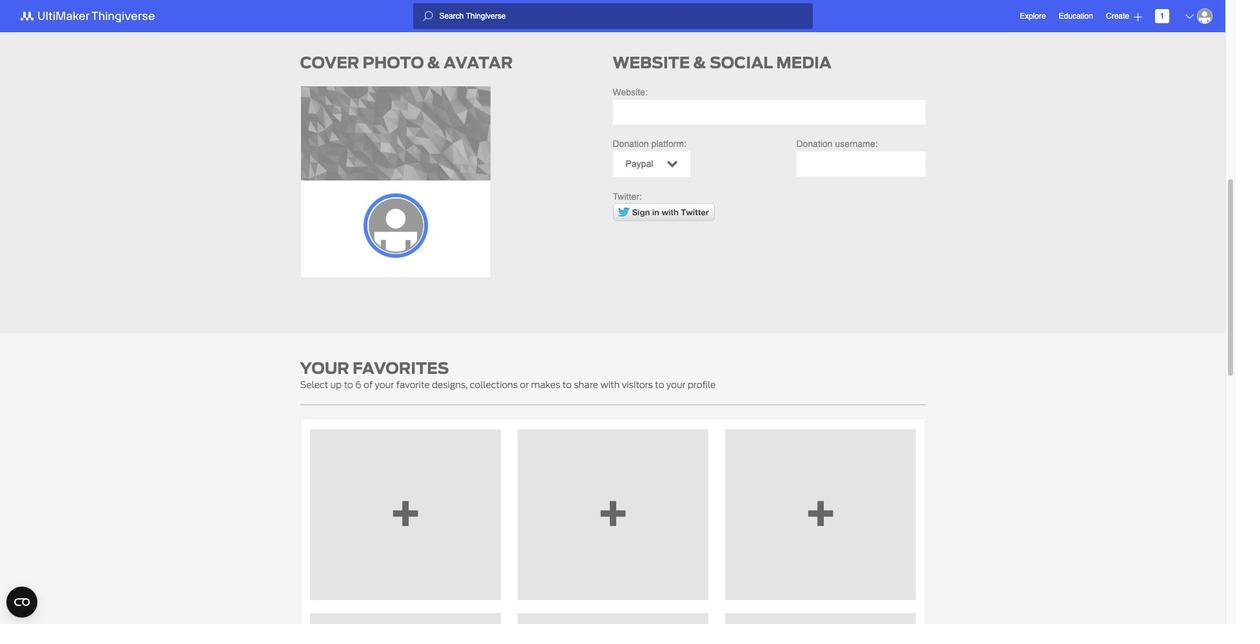 Task type: describe. For each thing, give the bounding box(es) containing it.
sign in with twitter image
[[613, 203, 715, 221]]

1 link
[[1155, 9, 1170, 23]]

explore
[[1020, 11, 1046, 20]]

Search Thingiverse text field
[[433, 11, 813, 21]]

cover
[[300, 51, 359, 74]]

website:
[[613, 87, 648, 97]]

makerbot logo image
[[13, 8, 170, 24]]

explore button
[[1020, 5, 1046, 27]]

platform:
[[652, 139, 687, 149]]

up
[[330, 379, 342, 390]]

photo
[[363, 51, 424, 74]]

3 to from the left
[[655, 379, 664, 390]]

donation for donation username:
[[797, 139, 833, 149]]

avatar image
[[1197, 8, 1213, 24]]

makes
[[531, 379, 561, 390]]

website
[[613, 51, 690, 74]]

2 & from the left
[[693, 51, 707, 74]]

open widget image
[[6, 587, 37, 618]]

social
[[710, 51, 773, 74]]

1 to from the left
[[344, 379, 353, 390]]

search control image
[[423, 11, 433, 21]]

favorite
[[396, 379, 430, 390]]

plusicon image
[[1134, 13, 1143, 21]]

visitors
[[622, 379, 653, 390]]

share
[[574, 379, 598, 390]]

6
[[355, 379, 362, 390]]

select
[[300, 379, 328, 390]]

2 to from the left
[[563, 379, 572, 390]]

1
[[1160, 12, 1165, 21]]



Task type: locate. For each thing, give the bounding box(es) containing it.
media
[[776, 51, 832, 74]]

& left "social"
[[693, 51, 707, 74]]

donation left username: at the right top of the page
[[797, 139, 833, 149]]

1 & from the left
[[427, 51, 440, 74]]

your
[[375, 379, 394, 390], [667, 379, 686, 390]]

create button
[[1106, 5, 1143, 27]]

& right photo
[[427, 51, 440, 74]]

favorites
[[353, 357, 449, 379]]

education link
[[1059, 10, 1094, 23]]

of
[[364, 379, 373, 390]]

to left the 6
[[344, 379, 353, 390]]

your
[[300, 357, 349, 379]]

cover photo & avatar
[[300, 51, 513, 74]]

donation username:
[[797, 139, 878, 149]]

donation
[[613, 139, 649, 149], [797, 139, 833, 149]]

1 horizontal spatial donation
[[797, 139, 833, 149]]

donation platform:
[[613, 139, 687, 149]]

twitter:
[[613, 192, 642, 202]]

profile
[[688, 379, 716, 390]]

to
[[344, 379, 353, 390], [563, 379, 572, 390], [655, 379, 664, 390]]

2 your from the left
[[667, 379, 686, 390]]

to left the "share"
[[563, 379, 572, 390]]

designs,
[[432, 379, 468, 390]]

your favorites select up to 6 of your favorite designs, collections or makes to share with visitors to your profile
[[300, 357, 716, 390]]

or
[[520, 379, 529, 390]]

2 horizontal spatial to
[[655, 379, 664, 390]]

username:
[[835, 139, 878, 149]]

0 horizontal spatial donation
[[613, 139, 649, 149]]

create
[[1106, 11, 1130, 20]]

education
[[1059, 12, 1094, 21]]

1 horizontal spatial your
[[667, 379, 686, 390]]

1 horizontal spatial to
[[563, 379, 572, 390]]

&
[[427, 51, 440, 74], [693, 51, 707, 74]]

1 donation from the left
[[613, 139, 649, 149]]

pimmyjeters image
[[367, 197, 424, 254]]

donation for donation platform:
[[613, 139, 649, 149]]

0 horizontal spatial to
[[344, 379, 353, 390]]

website & social media
[[613, 51, 832, 74]]

1 horizontal spatial &
[[693, 51, 707, 74]]

donation left platform:
[[613, 139, 649, 149]]

with
[[601, 379, 620, 390]]

None text field
[[613, 100, 926, 124], [797, 152, 926, 176], [613, 100, 926, 124], [797, 152, 926, 176]]

2 donation from the left
[[797, 139, 833, 149]]

0 horizontal spatial your
[[375, 379, 394, 390]]

avatar
[[444, 51, 513, 74]]

0 horizontal spatial &
[[427, 51, 440, 74]]

to right the visitors
[[655, 379, 664, 390]]

1 your from the left
[[375, 379, 394, 390]]

your right of at bottom
[[375, 379, 394, 390]]

collections
[[470, 379, 518, 390]]

your left profile
[[667, 379, 686, 390]]



Task type: vqa. For each thing, say whether or not it's contained in the screenshot.
Download all files button
no



